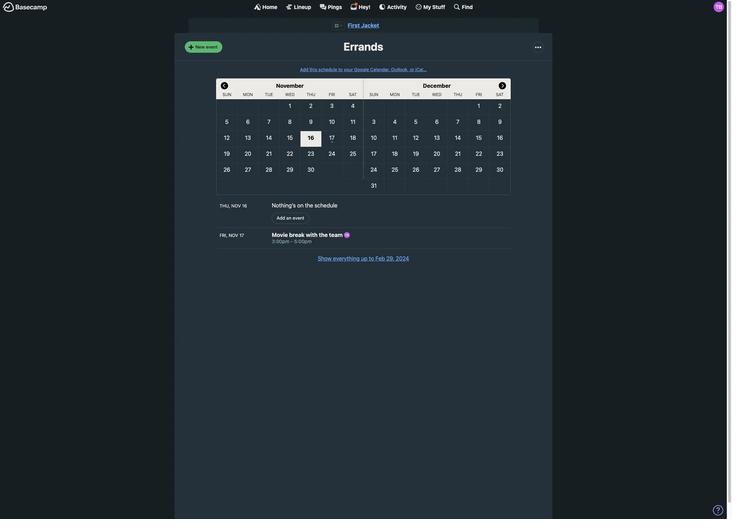 Task type: describe. For each thing, give the bounding box(es) containing it.
errands
[[344, 40, 383, 53]]

0 vertical spatial schedule
[[318, 67, 337, 72]]

fri for december
[[476, 92, 482, 97]]

tue for december
[[412, 92, 420, 97]]

tue for november
[[265, 92, 273, 97]]

first
[[348, 22, 360, 28]]

mon for december
[[390, 92, 400, 97]]

find button
[[454, 3, 473, 10]]

add this schedule to your google calendar, outlook, or ical…
[[300, 67, 427, 72]]

add an event link
[[272, 213, 309, 224]]

calendar,
[[370, 67, 390, 72]]

new event
[[195, 44, 218, 50]]

17
[[239, 233, 244, 238]]

jacket
[[361, 22, 379, 28]]

december
[[423, 83, 451, 89]]

add for add an event
[[277, 216, 285, 221]]

show
[[318, 256, 332, 262]]

nov for fri,
[[229, 233, 238, 238]]

show        everything      up to        feb 29, 2024 button
[[318, 255, 409, 263]]

feb
[[375, 256, 385, 262]]

hey! button
[[350, 2, 371, 10]]

sun for november
[[223, 92, 231, 97]]

wed for december
[[432, 92, 442, 97]]

0 horizontal spatial the
[[305, 203, 313, 209]]

movie
[[272, 232, 288, 238]]

add an event
[[277, 216, 304, 221]]

my stuff button
[[415, 3, 445, 10]]

an
[[286, 216, 291, 221]]

mon for november
[[243, 92, 253, 97]]

add for add this schedule to your google calendar, outlook, or ical…
[[300, 67, 308, 72]]

first jacket link
[[348, 22, 379, 28]]

outlook,
[[391, 67, 409, 72]]

fri, nov 17
[[220, 233, 244, 238]]

wed for november
[[285, 92, 295, 97]]

sat for november
[[349, 92, 357, 97]]

1 vertical spatial event
[[293, 216, 304, 221]]

movie break with the team
[[272, 232, 344, 238]]

show        everything      up to        feb 29, 2024
[[318, 256, 409, 262]]

fri for november
[[329, 92, 335, 97]]

home link
[[254, 3, 277, 10]]

add this schedule to your google calendar, outlook, or ical… link
[[300, 67, 427, 72]]

activity link
[[379, 3, 407, 10]]

to for up
[[369, 256, 374, 262]]

this
[[310, 67, 317, 72]]



Task type: vqa. For each thing, say whether or not it's contained in the screenshot.
second o
no



Task type: locate. For each thing, give the bounding box(es) containing it.
pings button
[[320, 3, 342, 10]]

wed
[[285, 92, 295, 97], [432, 92, 442, 97]]

schedule right on
[[315, 203, 337, 209]]

first jacket
[[348, 22, 379, 28]]

1 horizontal spatial the
[[319, 232, 328, 238]]

0 horizontal spatial tue
[[265, 92, 273, 97]]

2 sun from the left
[[370, 92, 378, 97]]

wed down november
[[285, 92, 295, 97]]

1 tue from the left
[[265, 92, 273, 97]]

schedule right this
[[318, 67, 337, 72]]

1 vertical spatial nov
[[229, 233, 238, 238]]

my
[[423, 4, 431, 10]]

main element
[[0, 0, 727, 14]]

0 vertical spatial add
[[300, 67, 308, 72]]

0 horizontal spatial fri
[[329, 92, 335, 97]]

29,
[[386, 256, 394, 262]]

1 horizontal spatial sun
[[370, 92, 378, 97]]

your
[[344, 67, 353, 72]]

2 fri from the left
[[476, 92, 482, 97]]

nov
[[231, 204, 241, 209], [229, 233, 238, 238]]

0 vertical spatial tyler black image
[[714, 2, 724, 12]]

1 sat from the left
[[349, 92, 357, 97]]

0 horizontal spatial event
[[206, 44, 218, 50]]

pings
[[328, 4, 342, 10]]

thu for december
[[454, 92, 462, 97]]

16
[[242, 204, 247, 209]]

1 horizontal spatial tue
[[412, 92, 420, 97]]

5:00pm
[[294, 239, 312, 245]]

find
[[462, 4, 473, 10]]

tue
[[265, 92, 273, 97], [412, 92, 420, 97]]

2 thu from the left
[[454, 92, 462, 97]]

november
[[276, 83, 304, 89]]

tyler black image inside main element
[[714, 2, 724, 12]]

1 vertical spatial the
[[319, 232, 328, 238]]

fri,
[[220, 233, 227, 238]]

to right up
[[369, 256, 374, 262]]

up
[[361, 256, 368, 262]]

0 horizontal spatial sat
[[349, 92, 357, 97]]

1 wed from the left
[[285, 92, 295, 97]]

1 vertical spatial tyler black image
[[344, 232, 350, 238]]

1 horizontal spatial event
[[293, 216, 304, 221]]

sun for december
[[370, 92, 378, 97]]

event right an
[[293, 216, 304, 221]]

add left an
[[277, 216, 285, 221]]

to inside button
[[369, 256, 374, 262]]

0 horizontal spatial thu
[[307, 92, 315, 97]]

2024
[[396, 256, 409, 262]]

1 horizontal spatial fri
[[476, 92, 482, 97]]

activity
[[387, 4, 407, 10]]

0 vertical spatial the
[[305, 203, 313, 209]]

schedule
[[318, 67, 337, 72], [315, 203, 337, 209]]

my stuff
[[423, 4, 445, 10]]

0 horizontal spatial add
[[277, 216, 285, 221]]

tyler black image
[[714, 2, 724, 12], [344, 232, 350, 238]]

sat for december
[[496, 92, 504, 97]]

nov left the 17
[[229, 233, 238, 238]]

team
[[329, 232, 343, 238]]

add left this
[[300, 67, 308, 72]]

lineup
[[294, 4, 311, 10]]

2 mon from the left
[[390, 92, 400, 97]]

lineup link
[[286, 3, 311, 10]]

•
[[331, 139, 333, 145]]

mon
[[243, 92, 253, 97], [390, 92, 400, 97]]

1 thu from the left
[[307, 92, 315, 97]]

1 horizontal spatial add
[[300, 67, 308, 72]]

1 fri from the left
[[329, 92, 335, 97]]

-
[[291, 239, 293, 245]]

to
[[338, 67, 343, 72], [369, 256, 374, 262]]

event
[[206, 44, 218, 50], [293, 216, 304, 221]]

sat
[[349, 92, 357, 97], [496, 92, 504, 97]]

1 vertical spatial add
[[277, 216, 285, 221]]

3:00pm
[[272, 239, 289, 245]]

new
[[195, 44, 205, 50]]

0 horizontal spatial wed
[[285, 92, 295, 97]]

sun
[[223, 92, 231, 97], [370, 92, 378, 97]]

3:00pm     -     5:00pm
[[272, 239, 312, 245]]

1 horizontal spatial thu
[[454, 92, 462, 97]]

on
[[297, 203, 304, 209]]

1 horizontal spatial tyler black image
[[714, 2, 724, 12]]

nov left '16'
[[231, 204, 241, 209]]

add
[[300, 67, 308, 72], [277, 216, 285, 221]]

2 sat from the left
[[496, 92, 504, 97]]

0 vertical spatial to
[[338, 67, 343, 72]]

ical…
[[415, 67, 427, 72]]

or
[[410, 67, 414, 72]]

home
[[262, 4, 277, 10]]

fri
[[329, 92, 335, 97], [476, 92, 482, 97]]

event right new at the top left
[[206, 44, 218, 50]]

wed down december on the top of the page
[[432, 92, 442, 97]]

nothing's on the schedule
[[272, 203, 337, 209]]

0 horizontal spatial mon
[[243, 92, 253, 97]]

thu
[[307, 92, 315, 97], [454, 92, 462, 97]]

the right the with
[[319, 232, 328, 238]]

1 vertical spatial to
[[369, 256, 374, 262]]

break
[[289, 232, 305, 238]]

switch accounts image
[[3, 2, 47, 13]]

nov for thu,
[[231, 204, 241, 209]]

1 horizontal spatial wed
[[432, 92, 442, 97]]

1 horizontal spatial sat
[[496, 92, 504, 97]]

hey!
[[359, 4, 371, 10]]

google
[[354, 67, 369, 72]]

stuff
[[432, 4, 445, 10]]

to left your
[[338, 67, 343, 72]]

with
[[306, 232, 318, 238]]

2 tue from the left
[[412, 92, 420, 97]]

0 vertical spatial event
[[206, 44, 218, 50]]

the right on
[[305, 203, 313, 209]]

0 horizontal spatial tyler black image
[[344, 232, 350, 238]]

1 horizontal spatial to
[[369, 256, 374, 262]]

0 vertical spatial nov
[[231, 204, 241, 209]]

1 vertical spatial schedule
[[315, 203, 337, 209]]

everything
[[333, 256, 360, 262]]

thu, nov 16
[[220, 204, 247, 209]]

thu for november
[[307, 92, 315, 97]]

1 mon from the left
[[243, 92, 253, 97]]

0 horizontal spatial sun
[[223, 92, 231, 97]]

the
[[305, 203, 313, 209], [319, 232, 328, 238]]

1 horizontal spatial mon
[[390, 92, 400, 97]]

to for schedule
[[338, 67, 343, 72]]

nothing's
[[272, 203, 296, 209]]

0 horizontal spatial to
[[338, 67, 343, 72]]

2 wed from the left
[[432, 92, 442, 97]]

thu,
[[220, 204, 230, 209]]

1 sun from the left
[[223, 92, 231, 97]]

new event link
[[185, 41, 222, 53]]



